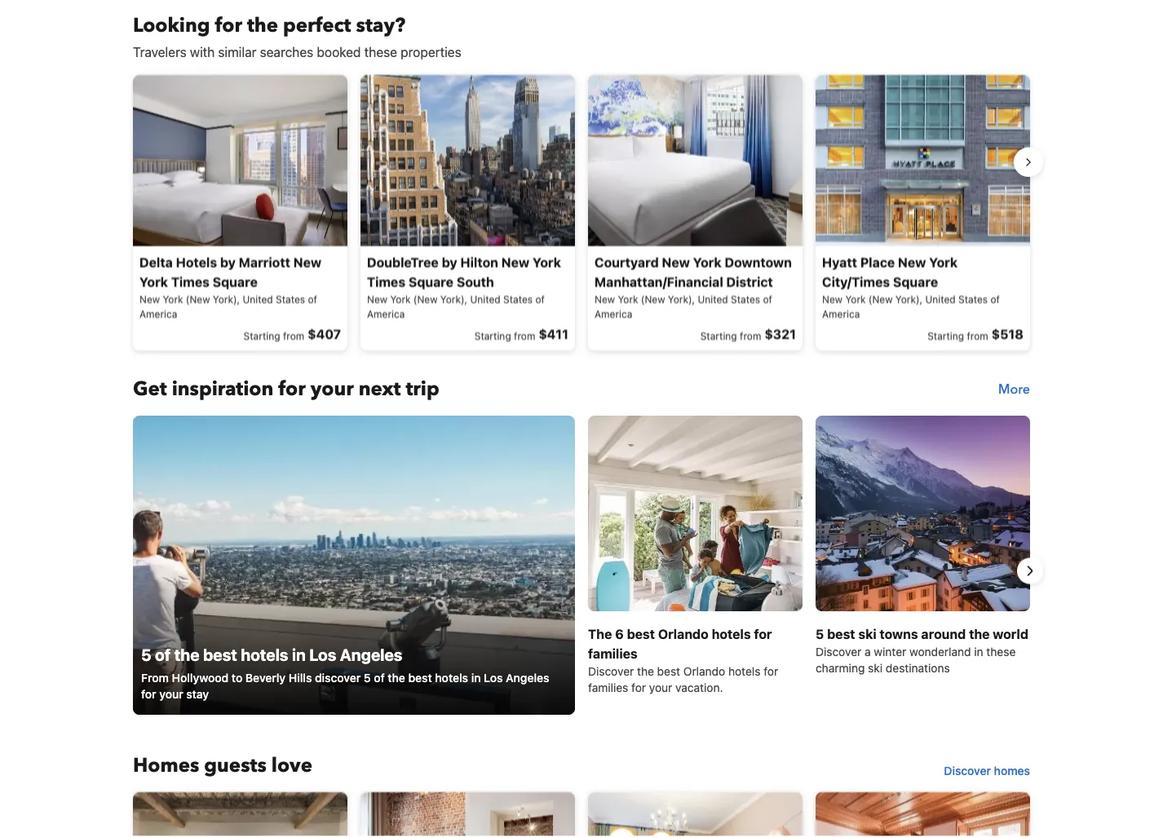Task type: locate. For each thing, give the bounding box(es) containing it.
doubletree by hilton new york times square south new york (new york), united states of america
[[367, 255, 561, 319]]

america inside hyatt place new york city/times square new york (new york), united states of america
[[822, 308, 860, 319]]

0 horizontal spatial discover
[[588, 665, 634, 678]]

beverly
[[245, 671, 286, 685]]

discover inside "the 6 best orlando hotels for families discover the best orlando hotels for families for your vacation."
[[588, 665, 634, 678]]

with
[[190, 44, 215, 59]]

2 (new from the left
[[413, 293, 438, 305]]

starting
[[244, 330, 280, 342], [475, 330, 511, 342], [700, 330, 737, 342], [928, 330, 964, 342]]

charming
[[816, 662, 865, 675]]

1 horizontal spatial your
[[310, 376, 354, 403]]

these down 'stay?'
[[364, 44, 397, 59]]

to
[[232, 671, 242, 685]]

0 horizontal spatial by
[[220, 255, 236, 270]]

5 of the best hotels in los angeles region
[[120, 416, 1043, 727]]

new down courtyard
[[595, 293, 615, 305]]

the inside "the 6 best orlando hotels for families discover the best orlando hotels for families for your vacation."
[[637, 665, 654, 678]]

from left $518
[[967, 330, 988, 342]]

1 york), from the left
[[213, 293, 240, 305]]

discover for 6
[[588, 665, 634, 678]]

3 america from the left
[[595, 308, 632, 319]]

$518
[[992, 326, 1024, 342]]

states down district at the top of the page
[[731, 293, 760, 305]]

(new
[[186, 293, 210, 305], [413, 293, 438, 305], [641, 293, 665, 305], [869, 293, 893, 305]]

america down the 'delta'
[[139, 308, 177, 319]]

1 horizontal spatial angeles
[[506, 671, 549, 685]]

perfect
[[283, 12, 351, 39]]

2 states from the left
[[503, 293, 533, 305]]

united up starting from $518
[[925, 293, 956, 305]]

new down the 'delta'
[[139, 293, 160, 305]]

0 horizontal spatial in
[[292, 645, 306, 664]]

1 horizontal spatial 5
[[364, 671, 371, 685]]

new down the city/times
[[822, 293, 843, 305]]

5 for 5 of the best hotels in los angeles
[[141, 645, 151, 664]]

1 from from the left
[[283, 330, 304, 342]]

1 vertical spatial these
[[986, 645, 1016, 659]]

times down doubletree
[[367, 274, 405, 290]]

2 vertical spatial 5
[[364, 671, 371, 685]]

3 york), from the left
[[668, 293, 695, 305]]

2 york), from the left
[[440, 293, 467, 305]]

4 states from the left
[[959, 293, 988, 305]]

angeles
[[340, 645, 402, 664], [506, 671, 549, 685]]

discover homes
[[944, 764, 1030, 778]]

5 up from
[[141, 645, 151, 664]]

homes
[[133, 753, 199, 780]]

states inside delta hotels by marriott new york times square new york (new york), united states of america
[[276, 293, 305, 305]]

discover inside the 5 best ski towns around the world discover a winter wonderland in these charming ski destinations
[[816, 645, 862, 659]]

of up the '$411'
[[536, 293, 545, 305]]

4 starting from the left
[[928, 330, 964, 342]]

united down marriott
[[243, 293, 273, 305]]

of
[[308, 293, 317, 305], [536, 293, 545, 305], [763, 293, 772, 305], [991, 293, 1000, 305], [155, 645, 171, 664], [374, 671, 385, 685]]

1 horizontal spatial los
[[484, 671, 503, 685]]

united down district at the top of the page
[[698, 293, 728, 305]]

of up $407
[[308, 293, 317, 305]]

1 by from the left
[[220, 255, 236, 270]]

1 vertical spatial orlando
[[683, 665, 725, 678]]

get inspiration for your next trip
[[133, 376, 439, 403]]

south
[[457, 274, 494, 290]]

1 (new from the left
[[186, 293, 210, 305]]

america down doubletree
[[367, 308, 405, 319]]

discover up charming
[[816, 645, 862, 659]]

1 vertical spatial discover
[[588, 665, 634, 678]]

square
[[213, 274, 258, 290], [409, 274, 454, 290], [893, 274, 938, 290]]

best
[[627, 627, 655, 642], [827, 627, 855, 642], [203, 645, 237, 664], [657, 665, 680, 678], [408, 671, 432, 685]]

families down 6
[[588, 646, 638, 662]]

1 horizontal spatial times
[[367, 274, 405, 290]]

1 starting from the left
[[244, 330, 280, 342]]

your
[[310, 376, 354, 403], [649, 681, 672, 695], [159, 688, 183, 701]]

1 vertical spatial families
[[588, 681, 628, 695]]

region
[[120, 68, 1043, 357]]

discover left homes
[[944, 764, 991, 778]]

from for $411
[[514, 330, 535, 342]]

from for $518
[[967, 330, 988, 342]]

0 horizontal spatial 5
[[141, 645, 151, 664]]

in
[[292, 645, 306, 664], [974, 645, 983, 659], [471, 671, 481, 685]]

guests
[[204, 753, 267, 780]]

for inside '5 of the best hotels in los angeles from hollywood to beverly hills discover 5 of the best hotels in los angeles for your stay'
[[141, 688, 156, 701]]

4 (new from the left
[[869, 293, 893, 305]]

families
[[588, 646, 638, 662], [588, 681, 628, 695]]

of up $518
[[991, 293, 1000, 305]]

stay
[[186, 688, 209, 701]]

2 horizontal spatial in
[[974, 645, 983, 659]]

by
[[220, 255, 236, 270], [442, 255, 457, 270]]

0 vertical spatial 5
[[816, 627, 824, 642]]

for
[[215, 12, 242, 39], [278, 376, 306, 403], [754, 627, 772, 642], [764, 665, 778, 678], [631, 681, 646, 695], [141, 688, 156, 701]]

discover down 6
[[588, 665, 634, 678]]

from left $321 at the right top of page
[[740, 330, 761, 342]]

0 vertical spatial families
[[588, 646, 638, 662]]

4 from from the left
[[967, 330, 988, 342]]

new right hilton
[[501, 255, 529, 270]]

states up starting from $411
[[503, 293, 533, 305]]

starting for $411
[[475, 330, 511, 342]]

trip
[[406, 376, 439, 403]]

discover
[[816, 645, 862, 659], [588, 665, 634, 678], [944, 764, 991, 778]]

starting down doubletree by hilton new york times square south new york (new york), united states of america
[[475, 330, 511, 342]]

families down the
[[588, 681, 628, 695]]

orlando
[[658, 627, 709, 642], [683, 665, 725, 678]]

york
[[533, 255, 561, 270], [693, 255, 722, 270], [929, 255, 958, 270], [139, 274, 168, 290], [163, 293, 183, 305], [390, 293, 411, 305], [618, 293, 638, 305], [845, 293, 866, 305]]

get
[[133, 376, 167, 403]]

by left hilton
[[442, 255, 457, 270]]

america down the city/times
[[822, 308, 860, 319]]

1 families from the top
[[588, 646, 638, 662]]

starting inside starting from $411
[[475, 330, 511, 342]]

hyatt
[[822, 255, 857, 270]]

square down marriott
[[213, 274, 258, 290]]

your inside '5 of the best hotels in los angeles from hollywood to beverly hills discover 5 of the best hotels in los angeles for your stay'
[[159, 688, 183, 701]]

starting from $411
[[475, 326, 569, 342]]

from left $407
[[283, 330, 304, 342]]

york),
[[213, 293, 240, 305], [440, 293, 467, 305], [668, 293, 695, 305], [895, 293, 923, 305]]

1 horizontal spatial in
[[471, 671, 481, 685]]

2 starting from the left
[[475, 330, 511, 342]]

3 states from the left
[[731, 293, 760, 305]]

ski down a
[[868, 662, 883, 675]]

1 horizontal spatial square
[[409, 274, 454, 290]]

times
[[171, 274, 210, 290], [367, 274, 405, 290]]

2 horizontal spatial your
[[649, 681, 672, 695]]

3 from from the left
[[740, 330, 761, 342]]

world
[[993, 627, 1029, 642]]

0 horizontal spatial these
[[364, 44, 397, 59]]

5 best ski towns around the world discover a winter wonderland in these charming ski destinations
[[816, 627, 1029, 675]]

from inside starting from $411
[[514, 330, 535, 342]]

these
[[364, 44, 397, 59], [986, 645, 1016, 659]]

1 horizontal spatial discover
[[816, 645, 862, 659]]

1 vertical spatial ski
[[868, 662, 883, 675]]

starting down hyatt place new york city/times square new york (new york), united states of america
[[928, 330, 964, 342]]

united down south
[[470, 293, 501, 305]]

times down hotels
[[171, 274, 210, 290]]

1 square from the left
[[213, 274, 258, 290]]

2 horizontal spatial 5
[[816, 627, 824, 642]]

2 from from the left
[[514, 330, 535, 342]]

2 times from the left
[[367, 274, 405, 290]]

3 square from the left
[[893, 274, 938, 290]]

in inside the 5 best ski towns around the world discover a winter wonderland in these charming ski destinations
[[974, 645, 983, 659]]

hotels
[[712, 627, 751, 642], [241, 645, 288, 664], [728, 665, 761, 678], [435, 671, 468, 685]]

1 times from the left
[[171, 274, 210, 290]]

from left the '$411'
[[514, 330, 535, 342]]

more link
[[998, 377, 1030, 403]]

1 horizontal spatial these
[[986, 645, 1016, 659]]

ski
[[858, 627, 877, 642], [868, 662, 883, 675]]

(new down doubletree
[[413, 293, 438, 305]]

3 (new from the left
[[641, 293, 665, 305]]

square down doubletree
[[409, 274, 454, 290]]

from
[[141, 671, 169, 685]]

ski up a
[[858, 627, 877, 642]]

1 vertical spatial angeles
[[506, 671, 549, 685]]

america
[[139, 308, 177, 319], [367, 308, 405, 319], [595, 308, 632, 319], [822, 308, 860, 319]]

states
[[276, 293, 305, 305], [503, 293, 533, 305], [731, 293, 760, 305], [959, 293, 988, 305]]

starting for $518
[[928, 330, 964, 342]]

of inside delta hotels by marriott new york times square new york (new york), united states of america
[[308, 293, 317, 305]]

1 vertical spatial 5
[[141, 645, 151, 664]]

4 united from the left
[[925, 293, 956, 305]]

0 vertical spatial discover
[[816, 645, 862, 659]]

0 horizontal spatial times
[[171, 274, 210, 290]]

4 america from the left
[[822, 308, 860, 319]]

from inside starting from $407
[[283, 330, 304, 342]]

3 starting from the left
[[700, 330, 737, 342]]

the
[[247, 12, 278, 39], [969, 627, 990, 642], [174, 645, 199, 664], [637, 665, 654, 678], [388, 671, 405, 685]]

starting inside starting from $518
[[928, 330, 964, 342]]

5 right "discover"
[[364, 671, 371, 685]]

the 6 best orlando hotels for families discover the best orlando hotels for families for your vacation.
[[588, 627, 778, 695]]

2 america from the left
[[367, 308, 405, 319]]

starting down delta hotels by marriott new york times square new york (new york), united states of america
[[244, 330, 280, 342]]

starting inside starting from $321
[[700, 330, 737, 342]]

5
[[816, 627, 824, 642], [141, 645, 151, 664], [364, 671, 371, 685]]

(new down manhattan/financial
[[641, 293, 665, 305]]

united inside doubletree by hilton new york times square south new york (new york), united states of america
[[470, 293, 501, 305]]

your down from
[[159, 688, 183, 701]]

0 vertical spatial these
[[364, 44, 397, 59]]

homes guests love
[[133, 753, 312, 780]]

(new inside courtyard new york downtown manhattan/financial district new york (new york), united states of america
[[641, 293, 665, 305]]

york), inside hyatt place new york city/times square new york (new york), united states of america
[[895, 293, 923, 305]]

your left the next
[[310, 376, 354, 403]]

0 horizontal spatial angeles
[[340, 645, 402, 664]]

looking
[[133, 12, 210, 39]]

2 united from the left
[[470, 293, 501, 305]]

these down world
[[986, 645, 1016, 659]]

(new down hotels
[[186, 293, 210, 305]]

los
[[309, 645, 336, 664], [484, 671, 503, 685]]

1 horizontal spatial by
[[442, 255, 457, 270]]

square down "place"
[[893, 274, 938, 290]]

0 horizontal spatial your
[[159, 688, 183, 701]]

of up from
[[155, 645, 171, 664]]

(new down the city/times
[[869, 293, 893, 305]]

4 york), from the left
[[895, 293, 923, 305]]

from
[[283, 330, 304, 342], [514, 330, 535, 342], [740, 330, 761, 342], [967, 330, 988, 342]]

from inside starting from $518
[[967, 330, 988, 342]]

york), inside delta hotels by marriott new york times square new york (new york), united states of america
[[213, 293, 240, 305]]

from inside starting from $321
[[740, 330, 761, 342]]

inspiration
[[172, 376, 273, 403]]

3 united from the left
[[698, 293, 728, 305]]

1 america from the left
[[139, 308, 177, 319]]

1 united from the left
[[243, 293, 273, 305]]

starting from $518
[[928, 326, 1024, 342]]

travelers
[[133, 44, 187, 59]]

new right marriott
[[293, 255, 321, 270]]

discover for best
[[816, 645, 862, 659]]

by inside delta hotels by marriott new york times square new york (new york), united states of america
[[220, 255, 236, 270]]

these inside "looking for the perfect stay? travelers with similar searches booked these properties"
[[364, 44, 397, 59]]

manhattan/financial
[[595, 274, 723, 290]]

courtyard new york downtown manhattan/financial district new york (new york), united states of america
[[595, 255, 792, 319]]

from for $407
[[283, 330, 304, 342]]

2 vertical spatial discover
[[944, 764, 991, 778]]

5 inside the 5 best ski towns around the world discover a winter wonderland in these charming ski destinations
[[816, 627, 824, 642]]

0 horizontal spatial square
[[213, 274, 258, 290]]

2 horizontal spatial square
[[893, 274, 938, 290]]

your left vacation.
[[649, 681, 672, 695]]

united
[[243, 293, 273, 305], [470, 293, 501, 305], [698, 293, 728, 305], [925, 293, 956, 305]]

by inside doubletree by hilton new york times square south new york (new york), united states of america
[[442, 255, 457, 270]]

2 by from the left
[[442, 255, 457, 270]]

your inside "the 6 best orlando hotels for families discover the best orlando hotels for families for your vacation."
[[649, 681, 672, 695]]

new up manhattan/financial
[[662, 255, 690, 270]]

2 square from the left
[[409, 274, 454, 290]]

0 vertical spatial los
[[309, 645, 336, 664]]

new
[[293, 255, 321, 270], [501, 255, 529, 270], [662, 255, 690, 270], [898, 255, 926, 270], [139, 293, 160, 305], [367, 293, 387, 305], [595, 293, 615, 305], [822, 293, 843, 305]]

states up starting from $518
[[959, 293, 988, 305]]

starting down courtyard new york downtown manhattan/financial district new york (new york), united states of america
[[700, 330, 737, 342]]

america down courtyard
[[595, 308, 632, 319]]

by right hotels
[[220, 255, 236, 270]]

city/times
[[822, 274, 890, 290]]

of down district at the top of the page
[[763, 293, 772, 305]]

destinations
[[886, 662, 950, 675]]

5 up charming
[[816, 627, 824, 642]]

discover homes link
[[937, 757, 1037, 786]]

states up starting from $407
[[276, 293, 305, 305]]

1 states from the left
[[276, 293, 305, 305]]

square inside hyatt place new york city/times square new york (new york), united states of america
[[893, 274, 938, 290]]

love
[[271, 753, 312, 780]]

starting inside starting from $407
[[244, 330, 280, 342]]

next
[[359, 376, 401, 403]]



Task type: describe. For each thing, give the bounding box(es) containing it.
best inside the 5 best ski towns around the world discover a winter wonderland in these charming ski destinations
[[827, 627, 855, 642]]

of inside courtyard new york downtown manhattan/financial district new york (new york), united states of america
[[763, 293, 772, 305]]

courtyard
[[595, 255, 659, 270]]

the inside the 5 best ski towns around the world discover a winter wonderland in these charming ski destinations
[[969, 627, 990, 642]]

delta
[[139, 255, 173, 270]]

starting from $321
[[700, 326, 796, 342]]

starting for $407
[[244, 330, 280, 342]]

2 horizontal spatial discover
[[944, 764, 991, 778]]

next image
[[1020, 562, 1040, 581]]

(new inside doubletree by hilton new york times square south new york (new york), united states of america
[[413, 293, 438, 305]]

discover
[[315, 671, 361, 685]]

of inside doubletree by hilton new york times square south new york (new york), united states of america
[[536, 293, 545, 305]]

vacation.
[[675, 681, 723, 695]]

(new inside hyatt place new york city/times square new york (new york), united states of america
[[869, 293, 893, 305]]

america inside courtyard new york downtown manhattan/financial district new york (new york), united states of america
[[595, 308, 632, 319]]

hollywood
[[172, 671, 229, 685]]

$411
[[539, 326, 569, 342]]

the inside "looking for the perfect stay? travelers with similar searches booked these properties"
[[247, 12, 278, 39]]

more
[[998, 381, 1030, 399]]

5 best ski towns around the world image
[[816, 416, 1030, 612]]

homes
[[994, 764, 1030, 778]]

square inside doubletree by hilton new york times square south new york (new york), united states of america
[[409, 274, 454, 290]]

0 vertical spatial angeles
[[340, 645, 402, 664]]

marriott
[[239, 255, 290, 270]]

hyatt place new york city/times square new york (new york), united states of america
[[822, 255, 1000, 319]]

searches
[[260, 44, 313, 59]]

of right "discover"
[[374, 671, 385, 685]]

doubletree
[[367, 255, 439, 270]]

towns
[[880, 627, 918, 642]]

2 families from the top
[[588, 681, 628, 695]]

times inside doubletree by hilton new york times square south new york (new york), united states of america
[[367, 274, 405, 290]]

america inside doubletree by hilton new york times square south new york (new york), united states of america
[[367, 308, 405, 319]]

6
[[615, 627, 624, 642]]

$407
[[308, 326, 341, 342]]

these inside the 5 best ski towns around the world discover a winter wonderland in these charming ski destinations
[[986, 645, 1016, 659]]

states inside hyatt place new york city/times square new york (new york), united states of america
[[959, 293, 988, 305]]

stay?
[[356, 12, 405, 39]]

the
[[588, 627, 612, 642]]

delta hotels by marriott new york times square new york (new york), united states of america
[[139, 255, 321, 319]]

around
[[921, 627, 966, 642]]

0 horizontal spatial los
[[309, 645, 336, 664]]

united inside delta hotels by marriott new york times square new york (new york), united states of america
[[243, 293, 273, 305]]

booked
[[317, 44, 361, 59]]

$321
[[765, 326, 796, 342]]

york), inside doubletree by hilton new york times square south new york (new york), united states of america
[[440, 293, 467, 305]]

starting from $407
[[244, 326, 341, 342]]

hotels
[[176, 255, 217, 270]]

of inside hyatt place new york city/times square new york (new york), united states of america
[[991, 293, 1000, 305]]

5 for 5 best ski towns around the world
[[816, 627, 824, 642]]

square inside delta hotels by marriott new york times square new york (new york), united states of america
[[213, 274, 258, 290]]

york), inside courtyard new york downtown manhattan/financial district new york (new york), united states of america
[[668, 293, 695, 305]]

from for $321
[[740, 330, 761, 342]]

hills
[[289, 671, 312, 685]]

states inside doubletree by hilton new york times square south new york (new york), united states of america
[[503, 293, 533, 305]]

similar
[[218, 44, 256, 59]]

5 of the best hotels in los angeles from hollywood to beverly hills discover 5 of the best hotels in los angeles for your stay
[[141, 645, 549, 701]]

hilton
[[460, 255, 498, 270]]

the 6 best orlando hotels for families image
[[588, 416, 803, 612]]

times inside delta hotels by marriott new york times square new york (new york), united states of america
[[171, 274, 210, 290]]

downtown
[[725, 255, 792, 270]]

place
[[860, 255, 895, 270]]

0 vertical spatial ski
[[858, 627, 877, 642]]

america inside delta hotels by marriott new york times square new york (new york), united states of america
[[139, 308, 177, 319]]

looking for the perfect stay? travelers with similar searches booked these properties
[[133, 12, 461, 59]]

new down doubletree
[[367, 293, 387, 305]]

district
[[726, 274, 773, 290]]

region containing delta hotels by marriott new york times square
[[120, 68, 1043, 357]]

states inside courtyard new york downtown manhattan/financial district new york (new york), united states of america
[[731, 293, 760, 305]]

a
[[865, 645, 871, 659]]

properties
[[401, 44, 461, 59]]

(new inside delta hotels by marriott new york times square new york (new york), united states of america
[[186, 293, 210, 305]]

1 vertical spatial los
[[484, 671, 503, 685]]

united inside hyatt place new york city/times square new york (new york), united states of america
[[925, 293, 956, 305]]

new right "place"
[[898, 255, 926, 270]]

wonderland
[[910, 645, 971, 659]]

winter
[[874, 645, 906, 659]]

for inside "looking for the perfect stay? travelers with similar searches booked these properties"
[[215, 12, 242, 39]]

0 vertical spatial orlando
[[658, 627, 709, 642]]

united inside courtyard new york downtown manhattan/financial district new york (new york), united states of america
[[698, 293, 728, 305]]

starting for $321
[[700, 330, 737, 342]]



Task type: vqa. For each thing, say whether or not it's contained in the screenshot.
San Diego Image
no



